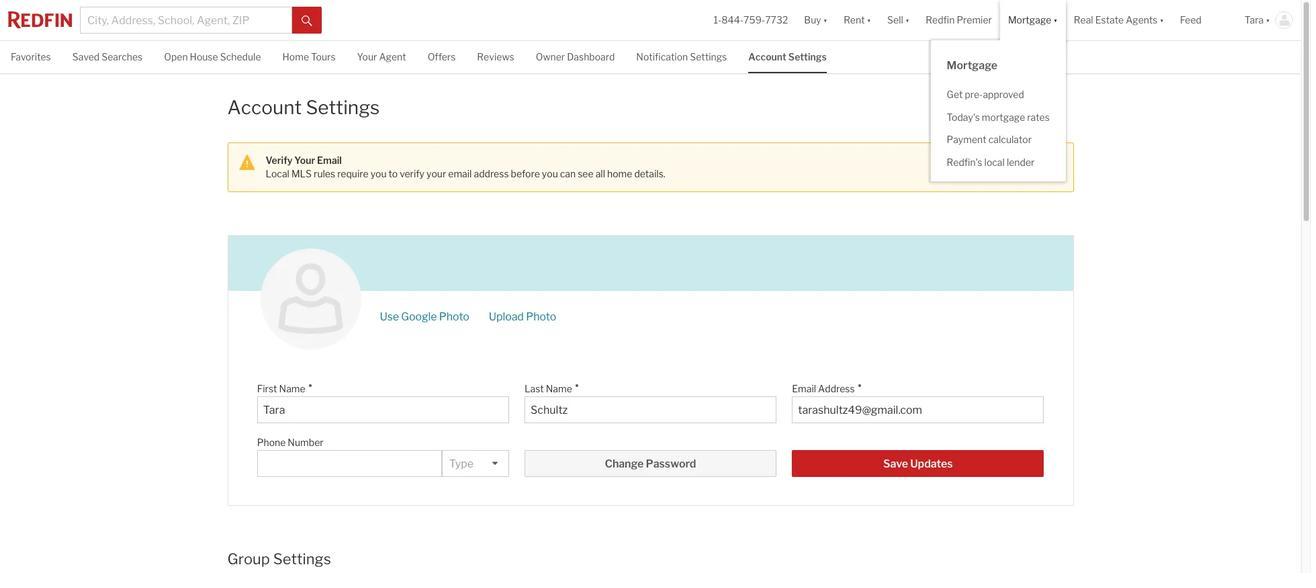 Task type: locate. For each thing, give the bounding box(es) containing it.
1 vertical spatial mortgage
[[947, 59, 998, 72]]

1 horizontal spatial account
[[749, 51, 787, 62]]

you left 'can'
[[542, 168, 558, 179]]

email up the rules
[[317, 154, 342, 166]]

redfin's local lender link
[[931, 151, 1066, 173]]

email down redfin's local lender
[[973, 168, 997, 179]]

1 you from the left
[[371, 168, 387, 179]]

759-
[[744, 14, 766, 26]]

to
[[389, 168, 398, 179], [962, 168, 971, 179]]

save updates button
[[792, 450, 1044, 477]]

use google photo
[[380, 310, 470, 323]]

schedule
[[220, 51, 261, 62]]

mortgage left real
[[1009, 14, 1052, 26]]

844-
[[722, 14, 744, 26]]

home
[[283, 51, 309, 62]]

save
[[884, 458, 909, 470]]

1 vertical spatial account
[[227, 96, 302, 119]]

0 vertical spatial account settings
[[749, 51, 827, 62]]

home tours
[[283, 51, 336, 62]]

last
[[525, 383, 544, 394]]

change password button
[[525, 450, 777, 477]]

mortgage
[[1009, 14, 1052, 26], [947, 59, 998, 72]]

1 horizontal spatial to
[[962, 168, 971, 179]]

mortgage up pre-
[[947, 59, 998, 72]]

▾ right sell
[[906, 14, 910, 26]]

▾ right rent
[[867, 14, 872, 26]]

account settings link
[[749, 41, 827, 72]]

pre-
[[965, 89, 983, 100]]

real estate agents ▾
[[1074, 14, 1165, 26]]

account down 7732
[[749, 51, 787, 62]]

1 horizontal spatial name
[[546, 383, 572, 394]]

you right require
[[371, 168, 387, 179]]

▾ right buy
[[824, 14, 828, 26]]

open house schedule
[[164, 51, 261, 62]]

1 horizontal spatial mortgage
[[1009, 14, 1052, 26]]

1 name from the left
[[279, 383, 306, 394]]

2 name from the left
[[546, 383, 572, 394]]

owner dashboard
[[536, 51, 615, 62]]

tara ▾
[[1245, 14, 1271, 26]]

premier
[[957, 14, 993, 26]]

settings right group on the left of the page
[[273, 550, 331, 568]]

photo
[[439, 310, 470, 323], [526, 310, 557, 323]]

your
[[357, 51, 377, 62], [295, 154, 315, 166]]

1 to from the left
[[389, 168, 398, 179]]

account settings down the home tours
[[227, 96, 380, 119]]

redfin's
[[947, 156, 983, 168]]

0 horizontal spatial to
[[389, 168, 398, 179]]

1-844-759-7732 link
[[714, 14, 789, 26]]

section containing verify your email
[[227, 142, 1074, 192]]

get pre-approved link
[[931, 83, 1066, 106]]

0 vertical spatial mortgage
[[1009, 14, 1052, 26]]

2 to from the left
[[962, 168, 971, 179]]

0 horizontal spatial photo
[[439, 310, 470, 323]]

mortgage inside dropdown button
[[1009, 14, 1052, 26]]

name
[[279, 383, 306, 394], [546, 383, 572, 394]]

1 horizontal spatial account settings
[[749, 51, 827, 62]]

▾ right agents
[[1160, 14, 1165, 26]]

1 vertical spatial your
[[295, 154, 315, 166]]

password
[[646, 458, 696, 470]]

photo right upload
[[526, 310, 557, 323]]

phone
[[257, 437, 286, 448]]

4 ▾ from the left
[[1054, 14, 1058, 26]]

0 horizontal spatial you
[[371, 168, 387, 179]]

7732
[[766, 14, 789, 26]]

0 vertical spatial your
[[357, 51, 377, 62]]

rates
[[1028, 111, 1050, 123]]

3 ▾ from the left
[[906, 14, 910, 26]]

1 vertical spatial account settings
[[227, 96, 380, 119]]

rent ▾ button
[[844, 0, 872, 40]]

1 horizontal spatial photo
[[526, 310, 557, 323]]

6 ▾ from the left
[[1266, 14, 1271, 26]]

City, Address, School, Agent, ZIP search field
[[80, 7, 292, 34]]

section
[[227, 142, 1074, 192]]

photo right the google
[[439, 310, 470, 323]]

reviews
[[477, 51, 515, 62]]

▾ right tara
[[1266, 14, 1271, 26]]

updates
[[911, 458, 953, 470]]

1 ▾ from the left
[[824, 14, 828, 26]]

to left verify
[[389, 168, 398, 179]]

notification settings link
[[637, 41, 727, 72]]

account
[[749, 51, 787, 62], [227, 96, 302, 119]]

change password
[[605, 458, 696, 470]]

buy ▾ button
[[797, 0, 836, 40]]

mortgage dialog
[[931, 40, 1066, 181]]

2 ▾ from the left
[[867, 14, 872, 26]]

payment calculator
[[947, 134, 1032, 145]]

last name. required field. element
[[525, 376, 770, 396]]

type
[[449, 458, 474, 470]]

feed button
[[1173, 0, 1237, 40]]

go to email ‧ resend email
[[948, 168, 1062, 179]]

first name
[[257, 383, 306, 394]]

calculator
[[989, 134, 1032, 145]]

your left agent
[[357, 51, 377, 62]]

settings down 'tours'
[[306, 96, 380, 119]]

▾ left real
[[1054, 14, 1058, 26]]

local mls rules require you to verify your email address before you can see all home details.
[[266, 168, 666, 179]]

▾
[[824, 14, 828, 26], [867, 14, 872, 26], [906, 14, 910, 26], [1054, 14, 1058, 26], [1160, 14, 1165, 26], [1266, 14, 1271, 26]]

address
[[474, 168, 509, 179]]

your up mls
[[295, 154, 315, 166]]

0 vertical spatial account
[[749, 51, 787, 62]]

settings down buy
[[789, 51, 827, 62]]

2 photo from the left
[[526, 310, 557, 323]]

0 horizontal spatial name
[[279, 383, 306, 394]]

1 horizontal spatial you
[[542, 168, 558, 179]]

sell ▾ button
[[880, 0, 918, 40]]

settings down the 1-
[[690, 51, 727, 62]]

payment calculator link
[[931, 128, 1066, 151]]

to down redfin's
[[962, 168, 971, 179]]

name right first
[[279, 383, 306, 394]]

submit search image
[[302, 15, 312, 26]]

5 ▾ from the left
[[1160, 14, 1165, 26]]

save updates
[[884, 458, 953, 470]]

0 horizontal spatial mortgage
[[947, 59, 998, 72]]

mortgage for mortgage ▾
[[1009, 14, 1052, 26]]

get pre-approved
[[947, 89, 1025, 100]]

1 horizontal spatial your
[[357, 51, 377, 62]]

rules
[[314, 168, 335, 179]]

sell ▾
[[888, 14, 910, 26]]

go to email button
[[947, 168, 998, 181]]

account settings down 7732
[[749, 51, 827, 62]]

name right last
[[546, 383, 572, 394]]

▾ for mortgage ▾
[[1054, 14, 1058, 26]]

account up verify
[[227, 96, 302, 119]]

favorites
[[11, 51, 51, 62]]

offers link
[[428, 41, 456, 72]]

mortgage inside dialog
[[947, 59, 998, 72]]

rent
[[844, 14, 865, 26]]

resend email button
[[1003, 168, 1063, 181]]

you
[[371, 168, 387, 179], [542, 168, 558, 179]]



Task type: describe. For each thing, give the bounding box(es) containing it.
settings inside 'link'
[[789, 51, 827, 62]]

agents
[[1126, 14, 1158, 26]]

First Name text field
[[263, 404, 503, 417]]

favorites link
[[11, 41, 51, 72]]

email address
[[792, 383, 855, 394]]

mortgage ▾
[[1009, 14, 1058, 26]]

1-
[[714, 14, 722, 26]]

all
[[596, 168, 606, 179]]

local
[[985, 156, 1005, 168]]

house
[[190, 51, 218, 62]]

real
[[1074, 14, 1094, 26]]

your agent
[[357, 51, 406, 62]]

open house schedule link
[[164, 41, 261, 72]]

▾ for buy ▾
[[824, 14, 828, 26]]

change
[[605, 458, 644, 470]]

address
[[819, 383, 855, 394]]

home tours link
[[283, 41, 336, 72]]

local
[[266, 168, 290, 179]]

payment
[[947, 134, 987, 145]]

today's
[[947, 111, 980, 123]]

buy
[[805, 14, 822, 26]]

saved searches
[[72, 51, 143, 62]]

mortgage for mortgage
[[947, 59, 998, 72]]

verify your email
[[266, 154, 342, 166]]

phone number element
[[257, 430, 435, 450]]

sell ▾ button
[[888, 0, 910, 40]]

first
[[257, 383, 277, 394]]

saved searches link
[[72, 41, 143, 72]]

your
[[427, 168, 446, 179]]

‧
[[999, 168, 1002, 179]]

before
[[511, 168, 540, 179]]

▾ for tara ▾
[[1266, 14, 1271, 26]]

saved
[[72, 51, 100, 62]]

require
[[337, 168, 369, 179]]

redfin premier
[[926, 14, 993, 26]]

group
[[227, 550, 270, 568]]

Last Name text field
[[531, 404, 771, 417]]

number
[[288, 437, 324, 448]]

email left address
[[792, 383, 817, 394]]

Email Address email field
[[799, 404, 1038, 417]]

tours
[[311, 51, 336, 62]]

redfin
[[926, 14, 955, 26]]

verify
[[266, 154, 293, 166]]

see
[[578, 168, 594, 179]]

phone number
[[257, 437, 324, 448]]

notification settings
[[637, 51, 727, 62]]

feed
[[1181, 14, 1202, 26]]

to inside go to email ‧ resend email
[[962, 168, 971, 179]]

use
[[380, 310, 399, 323]]

0 horizontal spatial your
[[295, 154, 315, 166]]

last name
[[525, 383, 572, 394]]

approved
[[983, 89, 1025, 100]]

▾ for rent ▾
[[867, 14, 872, 26]]

rent ▾
[[844, 14, 872, 26]]

rent ▾ button
[[836, 0, 880, 40]]

name for last name
[[546, 383, 572, 394]]

mortgage ▾ button
[[1009, 0, 1058, 40]]

dashboard
[[567, 51, 615, 62]]

upload photo button
[[488, 310, 557, 323]]

tara
[[1245, 14, 1264, 26]]

name for first name
[[279, 383, 306, 394]]

today's mortgage rates
[[947, 111, 1050, 123]]

1-844-759-7732
[[714, 14, 789, 26]]

account inside 'link'
[[749, 51, 787, 62]]

redfin's local lender
[[947, 156, 1035, 168]]

▾ for sell ▾
[[906, 14, 910, 26]]

2 you from the left
[[542, 168, 558, 179]]

estate
[[1096, 14, 1124, 26]]

first name. required field. element
[[257, 376, 502, 396]]

buy ▾ button
[[805, 0, 828, 40]]

details.
[[635, 168, 666, 179]]

notification
[[637, 51, 688, 62]]

mortgage
[[982, 111, 1026, 123]]

agent
[[379, 51, 406, 62]]

group settings
[[227, 550, 331, 568]]

owner dashboard link
[[536, 41, 615, 72]]

upload
[[489, 310, 524, 323]]

use google photo button
[[379, 310, 470, 323]]

resend
[[1003, 168, 1036, 179]]

0 horizontal spatial account
[[227, 96, 302, 119]]

1 photo from the left
[[439, 310, 470, 323]]

offers
[[428, 51, 456, 62]]

lender
[[1007, 156, 1035, 168]]

email right resend
[[1038, 168, 1062, 179]]

email address. required field. element
[[792, 376, 1038, 396]]

owner
[[536, 51, 565, 62]]

verify
[[400, 168, 425, 179]]

email
[[448, 168, 472, 179]]

your agent link
[[357, 41, 406, 72]]

0 horizontal spatial account settings
[[227, 96, 380, 119]]



Task type: vqa. For each thing, say whether or not it's contained in the screenshot.
the leftmost Royal
no



